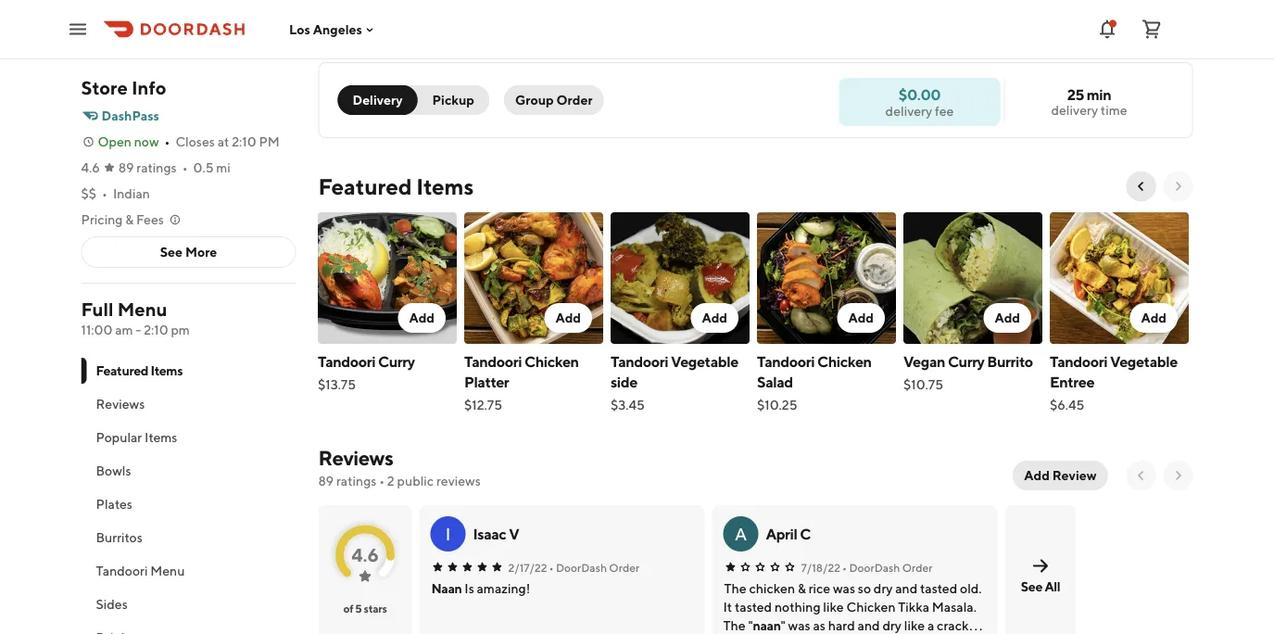 Task type: describe. For each thing, give the bounding box(es) containing it.
• doordash order for i
[[549, 561, 640, 574]]

$10.25
[[758, 397, 798, 413]]

$3.45
[[611, 397, 646, 413]]

0.5
[[193, 160, 214, 175]]

Item Search search field
[[927, 19, 1179, 39]]

tandoori inside button
[[96, 563, 148, 579]]

reviews link
[[318, 446, 393, 470]]

side
[[611, 373, 638, 391]]

bowls button
[[81, 454, 296, 488]]

add button for tandoori curry
[[399, 303, 446, 333]]

popular
[[96, 430, 142, 445]]

add for vegan curry burrito
[[996, 310, 1021, 325]]

tandoori vegetable entree image
[[1051, 212, 1190, 344]]

tandoori chicken salad $10.25
[[758, 353, 873, 413]]

tandoori for salad
[[758, 353, 816, 370]]

tandoori vegetable side $3.45
[[611, 353, 739, 413]]

salad
[[758, 373, 794, 391]]

$12.75
[[465, 397, 503, 413]]

info
[[132, 77, 166, 99]]

stars
[[364, 602, 387, 615]]

burrito
[[988, 353, 1034, 370]]

25 min delivery time
[[1052, 86, 1128, 118]]

items inside heading
[[416, 173, 474, 199]]

chicken for tandoori chicken salad
[[818, 353, 873, 370]]

burritos button
[[81, 521, 296, 554]]

Pickup radio
[[407, 85, 489, 115]]

bowls
[[96, 463, 131, 478]]

menu for tandoori
[[150, 563, 185, 579]]

sides button
[[81, 588, 296, 621]]

see all
[[1022, 579, 1061, 594]]

doordash for i
[[556, 561, 607, 574]]

tandoori for $13.75
[[318, 353, 376, 370]]

angeles
[[313, 22, 362, 37]]

pm
[[259, 134, 280, 149]]

vegetable for tandoori vegetable entree
[[1111, 353, 1179, 370]]

$0.00
[[899, 85, 941, 103]]

0 items, open order cart image
[[1141, 18, 1164, 40]]

• closes at 2:10 pm
[[165, 134, 280, 149]]

at
[[218, 134, 229, 149]]

• right now
[[165, 134, 170, 149]]

naan
[[753, 618, 781, 633]]

fee
[[935, 103, 954, 118]]

delivery inside $0.00 delivery fee
[[886, 103, 933, 118]]

pricing & fees
[[81, 212, 164, 227]]

tandoori menu button
[[81, 554, 296, 588]]

add button for tandoori chicken salad
[[838, 303, 886, 333]]

open now
[[98, 134, 159, 149]]

2:10 inside full menu 11:00 am - 2:10 pm
[[144, 322, 168, 337]]

isaac v
[[473, 525, 519, 543]]

order for i
[[609, 561, 640, 574]]

menu for full
[[117, 299, 167, 320]]

see for see all
[[1022, 579, 1043, 594]]

group
[[515, 92, 554, 108]]

&
[[125, 212, 134, 227]]

order methods option group
[[338, 85, 489, 115]]

0 vertical spatial featured items
[[318, 173, 474, 199]]

tandoori chicken platter $12.75
[[465, 353, 580, 413]]

pricing & fees button
[[81, 210, 182, 229]]

featured inside heading
[[318, 173, 412, 199]]

delivery
[[353, 92, 403, 108]]

entree
[[1051, 373, 1095, 391]]

0 horizontal spatial 89
[[118, 160, 134, 175]]

tandoori for entree
[[1051, 353, 1109, 370]]

open menu image
[[67, 18, 89, 40]]

public
[[397, 473, 434, 489]]

los angeles button
[[289, 22, 377, 37]]

delivery inside 25 min delivery time
[[1052, 102, 1099, 118]]

fees
[[136, 212, 164, 227]]

previous image
[[1134, 468, 1149, 483]]

add review
[[1025, 468, 1097, 483]]

store
[[81, 77, 128, 99]]

89 ratings •
[[118, 160, 188, 175]]

reviews
[[437, 473, 481, 489]]

plates
[[96, 496, 132, 512]]

tandoori chicken salad image
[[758, 212, 897, 344]]

los angeles
[[289, 22, 362, 37]]

saffron
[[81, 11, 180, 46]]

of 5 stars
[[343, 602, 387, 615]]

Delivery radio
[[338, 85, 418, 115]]

reviews 89 ratings • 2 public reviews
[[318, 446, 481, 489]]

items inside button
[[145, 430, 177, 445]]

0.5 mi
[[193, 160, 231, 175]]

tandoori vegetable entree $6.45
[[1051, 353, 1179, 413]]

add for tandoori chicken salad
[[849, 310, 875, 325]]

tandoori for side
[[611, 353, 669, 370]]

pm
[[171, 322, 190, 337]]

25
[[1068, 86, 1085, 103]]

burritos
[[96, 530, 143, 545]]

now
[[134, 134, 159, 149]]

plates button
[[81, 488, 296, 521]]



Task type: locate. For each thing, give the bounding box(es) containing it.
tandoori up $13.75
[[318, 353, 376, 370]]

tandoori for platter
[[465, 353, 523, 370]]

1 vertical spatial 2:10
[[144, 322, 168, 337]]

6 add button from the left
[[1131, 303, 1179, 333]]

items
[[416, 173, 474, 199], [151, 363, 183, 378], [145, 430, 177, 445]]

vegetable down tandoori vegetable entree image
[[1111, 353, 1179, 370]]

vegetable inside 'tandoori vegetable side $3.45'
[[672, 353, 739, 370]]

1 horizontal spatial 89
[[318, 473, 334, 489]]

1 horizontal spatial ratings
[[336, 473, 377, 489]]

add button for vegan curry burrito
[[985, 303, 1032, 333]]

chicken for tandoori chicken platter
[[525, 353, 580, 370]]

tandoori inside the tandoori chicken salad $10.25
[[758, 353, 816, 370]]

add button
[[399, 303, 446, 333], [545, 303, 593, 333], [692, 303, 739, 333], [838, 303, 886, 333], [985, 303, 1032, 333], [1131, 303, 1179, 333]]

previous button of carousel image
[[1134, 179, 1149, 194]]

• inside reviews 89 ratings • 2 public reviews
[[379, 473, 385, 489]]

89 inside reviews 89 ratings • 2 public reviews
[[318, 473, 334, 489]]

add up tandoori chicken platter $12.75
[[556, 310, 582, 325]]

see left more
[[160, 244, 183, 260]]

curry inside vegan curry burrito $10.75
[[949, 353, 986, 370]]

add button for tandoori vegetable entree
[[1131, 303, 1179, 333]]

0 vertical spatial see
[[160, 244, 183, 260]]

tandoori menu
[[96, 563, 185, 579]]

items down pickup option
[[416, 173, 474, 199]]

0 vertical spatial featured
[[318, 173, 412, 199]]

delivery left time
[[1052, 102, 1099, 118]]

11:00
[[81, 322, 113, 337]]

0 vertical spatial menu
[[117, 299, 167, 320]]

0 vertical spatial items
[[416, 173, 474, 199]]

89 down reviews link
[[318, 473, 334, 489]]

2 horizontal spatial order
[[903, 561, 933, 574]]

4.6 up the of 5 stars
[[352, 544, 379, 566]]

1 vertical spatial 89
[[318, 473, 334, 489]]

89 down open now
[[118, 160, 134, 175]]

menu inside button
[[150, 563, 185, 579]]

menu up -
[[117, 299, 167, 320]]

featured items down -
[[96, 363, 183, 378]]

0 horizontal spatial reviews
[[96, 396, 145, 412]]

add button up 'tandoori vegetable side $3.45'
[[692, 303, 739, 333]]

curry
[[379, 353, 415, 370], [949, 353, 986, 370]]

1 chicken from the left
[[525, 353, 580, 370]]

vegan
[[904, 353, 946, 370]]

next button of carousel image
[[1171, 179, 1186, 194]]

add review button
[[1014, 461, 1108, 490]]

tandoori up the salad
[[758, 353, 816, 370]]

add up tandoori vegetable entree $6.45
[[1142, 310, 1168, 325]]

$6.45
[[1051, 397, 1086, 413]]

1 curry from the left
[[379, 353, 415, 370]]

4.6 up $$
[[81, 160, 100, 175]]

add for tandoori vegetable side
[[703, 310, 728, 325]]

1 horizontal spatial chicken
[[818, 353, 873, 370]]

see
[[160, 244, 183, 260], [1022, 579, 1043, 594]]

curry for vegan
[[949, 353, 986, 370]]

items up reviews button
[[151, 363, 183, 378]]

group order button
[[504, 85, 604, 115]]

0 horizontal spatial curry
[[379, 353, 415, 370]]

i
[[446, 524, 451, 544]]

2 vertical spatial items
[[145, 430, 177, 445]]

• right $$
[[102, 186, 107, 201]]

2 doordash from the left
[[850, 561, 901, 574]]

1 horizontal spatial featured items
[[318, 173, 474, 199]]

all
[[1045, 579, 1061, 594]]

ratings
[[137, 160, 177, 175], [336, 473, 377, 489]]

curry down "tandoori curry" image
[[379, 353, 415, 370]]

reviews for reviews
[[96, 396, 145, 412]]

1 horizontal spatial curry
[[949, 353, 986, 370]]

reviews inside reviews 89 ratings • 2 public reviews
[[318, 446, 393, 470]]

add button up tandoori curry $13.75
[[399, 303, 446, 333]]

open
[[98, 134, 132, 149]]

platter
[[465, 373, 510, 391]]

menu down the burritos button
[[150, 563, 185, 579]]

• right the 7/18/22
[[843, 561, 847, 574]]

doordash for a
[[850, 561, 901, 574]]

ratings down reviews link
[[336, 473, 377, 489]]

popular items
[[96, 430, 177, 445]]

add left review
[[1025, 468, 1050, 483]]

2:10 right -
[[144, 322, 168, 337]]

reviews button
[[81, 388, 296, 421]]

vegetable inside tandoori vegetable entree $6.45
[[1111, 353, 1179, 370]]

1 horizontal spatial see
[[1022, 579, 1043, 594]]

isaac
[[473, 525, 506, 543]]

tandoori curry $13.75
[[318, 353, 415, 392]]

1 add button from the left
[[399, 303, 446, 333]]

reviews inside button
[[96, 396, 145, 412]]

items right popular at left
[[145, 430, 177, 445]]

2 curry from the left
[[949, 353, 986, 370]]

2:10
[[232, 134, 256, 149], [144, 322, 168, 337]]

1 vertical spatial reviews
[[318, 446, 393, 470]]

1 horizontal spatial order
[[609, 561, 640, 574]]

mi
[[216, 160, 231, 175]]

menu inside full menu 11:00 am - 2:10 pm
[[117, 299, 167, 320]]

vegetable down tandoori vegetable side image
[[672, 353, 739, 370]]

• right the 2/17/22 at the bottom of page
[[549, 561, 554, 574]]

featured items down order methods option group
[[318, 173, 474, 199]]

chicken
[[525, 353, 580, 370], [818, 353, 873, 370]]

1 vegetable from the left
[[672, 353, 739, 370]]

april
[[766, 525, 798, 543]]

store info
[[81, 77, 166, 99]]

1 horizontal spatial 4.6
[[352, 544, 379, 566]]

pricing
[[81, 212, 123, 227]]

add up the tandoori chicken salad $10.25
[[849, 310, 875, 325]]

sides
[[96, 597, 128, 612]]

review
[[1053, 468, 1097, 483]]

0 vertical spatial ratings
[[137, 160, 177, 175]]

0 horizontal spatial featured
[[96, 363, 148, 378]]

1 vertical spatial featured items
[[96, 363, 183, 378]]

see more
[[160, 244, 217, 260]]

order inside button
[[557, 92, 593, 108]]

more
[[185, 244, 217, 260]]

add button up tandoori chicken platter $12.75
[[545, 303, 593, 333]]

0 horizontal spatial • doordash order
[[549, 561, 640, 574]]

tandoori inside 'tandoori vegetable side $3.45'
[[611, 353, 669, 370]]

tandoori up 'platter'
[[465, 353, 523, 370]]

• doordash order for a
[[843, 561, 933, 574]]

2
[[387, 473, 395, 489]]

delivery left fee
[[886, 103, 933, 118]]

menu
[[117, 299, 167, 320], [150, 563, 185, 579]]

• doordash order right the 2/17/22 at the bottom of page
[[549, 561, 640, 574]]

0 vertical spatial reviews
[[96, 396, 145, 412]]

pickup
[[433, 92, 475, 108]]

89
[[118, 160, 134, 175], [318, 473, 334, 489]]

vegan curry burrito $10.75
[[904, 353, 1034, 392]]

chicken inside the tandoori chicken salad $10.25
[[818, 353, 873, 370]]

•
[[165, 134, 170, 149], [182, 160, 188, 175], [102, 186, 107, 201], [379, 473, 385, 489], [549, 561, 554, 574], [843, 561, 847, 574]]

2 vegetable from the left
[[1111, 353, 1179, 370]]

chicken left the vegan at the bottom of page
[[818, 353, 873, 370]]

add button for tandoori vegetable side
[[692, 303, 739, 333]]

2 • doordash order from the left
[[843, 561, 933, 574]]

2 add button from the left
[[545, 303, 593, 333]]

see more button
[[82, 237, 295, 267]]

see for see more
[[160, 244, 183, 260]]

a
[[735, 524, 747, 544]]

add for tandoori vegetable entree
[[1142, 310, 1168, 325]]

curry inside tandoori curry $13.75
[[379, 353, 415, 370]]

see inside button
[[160, 244, 183, 260]]

featured down am
[[96, 363, 148, 378]]

dashpass
[[102, 108, 159, 123]]

3 add button from the left
[[692, 303, 739, 333]]

1 doordash from the left
[[556, 561, 607, 574]]

popular items button
[[81, 421, 296, 454]]

4.6
[[81, 160, 100, 175], [352, 544, 379, 566]]

1 vertical spatial ratings
[[336, 473, 377, 489]]

order for a
[[903, 561, 933, 574]]

see left all
[[1022, 579, 1043, 594]]

0 vertical spatial 4.6
[[81, 160, 100, 175]]

naan button
[[432, 579, 462, 598]]

add button up tandoori vegetable entree $6.45
[[1131, 303, 1179, 333]]

featured items
[[318, 173, 474, 199], [96, 363, 183, 378]]

tandoori up entree
[[1051, 353, 1109, 370]]

naan
[[432, 581, 462, 596]]

1 vertical spatial featured
[[96, 363, 148, 378]]

0 horizontal spatial order
[[557, 92, 593, 108]]

of
[[343, 602, 353, 615]]

vegetable
[[672, 353, 739, 370], [1111, 353, 1179, 370]]

0 vertical spatial 89
[[118, 160, 134, 175]]

ratings inside reviews 89 ratings • 2 public reviews
[[336, 473, 377, 489]]

tandoori chicken platter image
[[465, 212, 604, 344]]

group order
[[515, 92, 593, 108]]

4 add button from the left
[[838, 303, 886, 333]]

1 horizontal spatial featured
[[318, 173, 412, 199]]

add for tandoori curry
[[410, 310, 435, 325]]

featured down the delivery radio
[[318, 173, 412, 199]]

vegetable for tandoori vegetable side
[[672, 353, 739, 370]]

curry for tandoori
[[379, 353, 415, 370]]

0 vertical spatial 2:10
[[232, 134, 256, 149]]

0 horizontal spatial ratings
[[137, 160, 177, 175]]

see all link
[[1005, 505, 1077, 634]]

0 horizontal spatial 2:10
[[144, 322, 168, 337]]

1 vertical spatial items
[[151, 363, 183, 378]]

add up 'tandoori vegetable side $3.45'
[[703, 310, 728, 325]]

0 horizontal spatial delivery
[[886, 103, 933, 118]]

next image
[[1171, 468, 1186, 483]]

doordash right the 7/18/22
[[850, 561, 901, 574]]

delivery
[[1052, 102, 1099, 118], [886, 103, 933, 118]]

featured items heading
[[318, 172, 474, 201]]

• doordash order
[[549, 561, 640, 574], [843, 561, 933, 574]]

$0.00 delivery fee
[[886, 85, 954, 118]]

naan button
[[753, 617, 781, 634]]

vegan curry burrito image
[[904, 212, 1043, 344]]

chicken down "tandoori chicken platter" image
[[525, 353, 580, 370]]

tandoori inside tandoori vegetable entree $6.45
[[1051, 353, 1109, 370]]

1 horizontal spatial delivery
[[1052, 102, 1099, 118]]

0 horizontal spatial doordash
[[556, 561, 607, 574]]

1 horizontal spatial 2:10
[[232, 134, 256, 149]]

1 horizontal spatial doordash
[[850, 561, 901, 574]]

indian
[[113, 186, 150, 201]]

2 chicken from the left
[[818, 353, 873, 370]]

reviews up 2
[[318, 446, 393, 470]]

add button for tandoori chicken platter
[[545, 303, 593, 333]]

$10.75
[[904, 377, 944, 392]]

1 horizontal spatial vegetable
[[1111, 353, 1179, 370]]

am
[[115, 322, 133, 337]]

1 • doordash order from the left
[[549, 561, 640, 574]]

tandoori inside tandoori chicken platter $12.75
[[465, 353, 523, 370]]

5
[[355, 602, 362, 615]]

tandoori inside tandoori curry $13.75
[[318, 353, 376, 370]]

time
[[1101, 102, 1128, 118]]

doordash
[[556, 561, 607, 574], [850, 561, 901, 574]]

add button up burrito
[[985, 303, 1032, 333]]

tandoori vegetable side image
[[611, 212, 750, 344]]

0 horizontal spatial featured items
[[96, 363, 183, 378]]

2:10 right at
[[232, 134, 256, 149]]

1 horizontal spatial • doordash order
[[843, 561, 933, 574]]

add up burrito
[[996, 310, 1021, 325]]

1 vertical spatial 4.6
[[352, 544, 379, 566]]

ratings down now
[[137, 160, 177, 175]]

featured
[[318, 173, 412, 199], [96, 363, 148, 378]]

0 horizontal spatial 4.6
[[81, 160, 100, 175]]

notification bell image
[[1097, 18, 1119, 40]]

reviews for reviews 89 ratings • 2 public reviews
[[318, 446, 393, 470]]

reviews
[[96, 396, 145, 412], [318, 446, 393, 470]]

1 vertical spatial see
[[1022, 579, 1043, 594]]

5 add button from the left
[[985, 303, 1032, 333]]

2/17/22
[[509, 561, 548, 574]]

los
[[289, 22, 310, 37]]

doordash right the 2/17/22 at the bottom of page
[[556, 561, 607, 574]]

full
[[81, 299, 114, 320]]

tandoori curry image
[[318, 212, 458, 344]]

v
[[509, 525, 519, 543]]

closes
[[176, 134, 215, 149]]

tandoori up side
[[611, 353, 669, 370]]

0 horizontal spatial see
[[160, 244, 183, 260]]

1 horizontal spatial reviews
[[318, 446, 393, 470]]

• left 2
[[379, 473, 385, 489]]

min
[[1087, 86, 1112, 103]]

add button up the tandoori chicken salad $10.25
[[838, 303, 886, 333]]

• left 0.5
[[182, 160, 188, 175]]

• doordash order right the 7/18/22
[[843, 561, 933, 574]]

0 horizontal spatial chicken
[[525, 353, 580, 370]]

tandoori down burritos
[[96, 563, 148, 579]]

add up tandoori curry $13.75
[[410, 310, 435, 325]]

curry right the vegan at the bottom of page
[[949, 353, 986, 370]]

april c
[[766, 525, 811, 543]]

chicken inside tandoori chicken platter $12.75
[[525, 353, 580, 370]]

$$ • indian
[[81, 186, 150, 201]]

c
[[800, 525, 811, 543]]

0 horizontal spatial vegetable
[[672, 353, 739, 370]]

1 vertical spatial menu
[[150, 563, 185, 579]]

full menu 11:00 am - 2:10 pm
[[81, 299, 190, 337]]

reviews up popular at left
[[96, 396, 145, 412]]

$13.75
[[318, 377, 356, 392]]

add for tandoori chicken platter
[[556, 310, 582, 325]]



Task type: vqa. For each thing, say whether or not it's contained in the screenshot.
Potato
no



